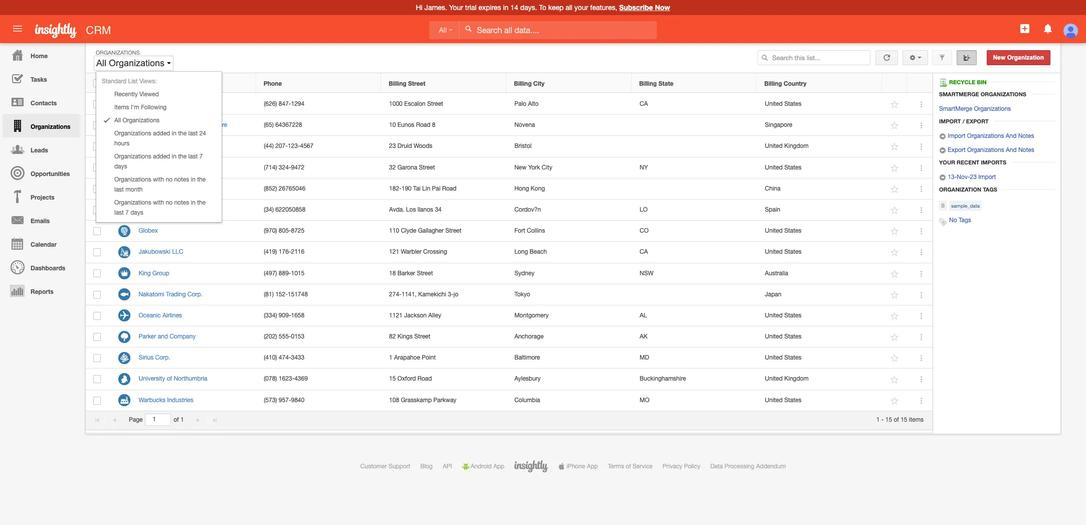 Task type: describe. For each thing, give the bounding box(es) containing it.
of right university
[[167, 375, 172, 382]]

md cell
[[632, 348, 757, 369]]

china
[[765, 185, 781, 192]]

(573) 957-9840 cell
[[256, 390, 382, 411]]

(65) 64367228
[[264, 121, 302, 128]]

united for montgomery
[[765, 312, 783, 319]]

7 inside the organizations added in the last 7 days
[[199, 153, 203, 160]]

mo cell
[[632, 390, 757, 411]]

airlines
[[162, 312, 182, 319]]

singapore inside cell
[[765, 121, 793, 128]]

circle arrow left image
[[939, 147, 946, 154]]

cog image
[[909, 54, 916, 61]]

(334)
[[264, 312, 277, 319]]

row containing sirius corp.
[[86, 348, 933, 369]]

(202) 555-0153 cell
[[256, 327, 382, 348]]

1294
[[291, 100, 305, 107]]

novena cell
[[507, 115, 632, 136]]

clampett for clampett oil and gas corp.
[[139, 100, 163, 107]]

states for anchorage
[[785, 333, 802, 340]]

organizations added in the last 7 days
[[114, 153, 203, 170]]

cell for 10 eunos road 8
[[632, 115, 757, 136]]

service
[[633, 463, 653, 470]]

organizations up export organizations and notes link
[[967, 132, 1004, 140]]

privacy
[[663, 463, 683, 470]]

united for baltimore
[[765, 354, 783, 361]]

row containing clampett oil and gas, singapore
[[86, 115, 933, 136]]

ca for palo alto
[[640, 100, 648, 107]]

sample_data
[[951, 203, 980, 209]]

organizations down smartmerge organizations
[[974, 105, 1011, 112]]

processing
[[725, 463, 755, 470]]

follow image for new york city
[[890, 163, 900, 173]]

cell for 23 druid woods
[[632, 136, 757, 157]]

32 garona street
[[389, 164, 435, 171]]

(44) 207-123-4567
[[264, 143, 314, 150]]

and for gas,
[[174, 121, 184, 128]]

import organizations and notes link
[[939, 132, 1034, 140]]

barker
[[398, 270, 415, 277]]

export organizations and notes
[[946, 147, 1035, 154]]

64367228
[[275, 121, 302, 128]]

united for aylesbury
[[765, 375, 783, 382]]

clampett for clampett oil and gas, singapore
[[139, 121, 163, 128]]

9840
[[291, 397, 305, 404]]

united kingdom cell for aylesbury
[[757, 369, 883, 390]]

last inside organizations with no notes in the last month
[[114, 186, 124, 193]]

added for days
[[153, 153, 170, 160]]

columbia cell
[[507, 390, 632, 411]]

york
[[528, 164, 540, 171]]

622050858
[[275, 206, 306, 213]]

road inside 182-190 tai lin pai road cell
[[442, 185, 457, 192]]

2 vertical spatial corp.
[[155, 354, 170, 361]]

united states cell for long beach
[[757, 242, 883, 263]]

0 horizontal spatial export
[[948, 147, 966, 154]]

recently viewed link
[[96, 88, 222, 101]]

7 inside the organizations with no notes in the last 7 days
[[125, 209, 129, 216]]

crm
[[86, 24, 111, 37]]

last inside the organizations added in the last 7 days
[[188, 153, 198, 160]]

organizations added in the last 24 hours link
[[96, 127, 222, 150]]

324-
[[279, 164, 291, 171]]

globex, hong kong link
[[139, 185, 197, 192]]

notes for organizations with no notes in the last 7 days
[[174, 199, 189, 206]]

customer support link
[[361, 463, 410, 470]]

billing street
[[389, 80, 426, 87]]

globex, for globex, hong kong
[[139, 185, 160, 192]]

all
[[566, 4, 573, 12]]

tokyo
[[515, 291, 530, 298]]

108 grasskamp parkway cell
[[382, 390, 507, 411]]

15 oxford road
[[389, 375, 432, 382]]

smartmerge for smartmerge organizations
[[939, 105, 973, 112]]

warbler
[[401, 248, 422, 255]]

show list view filters image
[[939, 54, 946, 61]]

1 horizontal spatial export
[[966, 118, 989, 124]]

of right 1 field at the left of page
[[174, 416, 179, 423]]

united for anchorage
[[765, 333, 783, 340]]

street for 82 kings street
[[414, 333, 430, 340]]

23 druid woods cell
[[382, 136, 507, 157]]

hong inside cell
[[515, 185, 529, 192]]

row containing globex, hong kong
[[86, 178, 933, 200]]

united states cell for new york city
[[757, 157, 883, 178]]

(81) 152-151748 cell
[[256, 284, 382, 305]]

james.
[[425, 4, 447, 12]]

row containing organization name
[[86, 74, 932, 93]]

row containing globex, spain
[[86, 200, 933, 221]]

cell for 182-190 tai lin pai road
[[632, 178, 757, 200]]

jo
[[454, 291, 458, 298]]

1 horizontal spatial 15
[[886, 416, 892, 423]]

kings
[[398, 333, 413, 340]]

navigation containing home
[[0, 43, 80, 302]]

bristol cell
[[507, 136, 632, 157]]

notes for organizations with no notes in the last month
[[174, 176, 189, 183]]

oceanic airlines link
[[139, 312, 187, 319]]

sirius corp.
[[139, 354, 170, 361]]

buckinghamshire cell
[[632, 369, 757, 390]]

jakubowski llc link
[[139, 248, 188, 255]]

(714)
[[264, 164, 277, 171]]

in inside organizations with no notes in the last month
[[191, 176, 196, 183]]

152-
[[275, 291, 288, 298]]

1 arapahoe point cell
[[382, 348, 507, 369]]

recycle
[[949, 79, 976, 85]]

1 hong from the left
[[161, 185, 176, 192]]

organizations inside organizations added in the last 24 hours
[[114, 130, 151, 137]]

follow image for cordov?n
[[890, 206, 900, 215]]

row containing university of northumbria
[[86, 369, 933, 390]]

(497) 889-1015 cell
[[256, 263, 382, 284]]

contacts link
[[3, 90, 80, 114]]

import organizations and notes
[[946, 132, 1034, 140]]

the inside organizations with no notes in the last month
[[197, 176, 206, 183]]

items i'm following
[[114, 104, 167, 111]]

export organizations and notes link
[[939, 147, 1035, 154]]

0 vertical spatial city
[[533, 80, 545, 87]]

import / export
[[939, 118, 989, 124]]

united states cell for montgomery
[[757, 305, 883, 327]]

2116
[[291, 248, 305, 255]]

leads
[[31, 146, 48, 154]]

states for columbia
[[785, 397, 802, 404]]

group
[[152, 270, 169, 277]]

10 eunos road 8 cell
[[382, 115, 507, 136]]

(970) 805-8725 cell
[[256, 221, 382, 242]]

avda. los llanos 34 cell
[[382, 200, 507, 221]]

oceanic airlines
[[139, 312, 182, 319]]

follow image for long beach
[[890, 248, 900, 258]]

new for new organization
[[993, 54, 1006, 61]]

nsw cell
[[632, 263, 757, 284]]

blog link
[[420, 463, 433, 470]]

row containing oceanic airlines
[[86, 305, 933, 327]]

(334) 909-1658 cell
[[256, 305, 382, 327]]

projects link
[[3, 185, 80, 208]]

of right terms
[[626, 463, 631, 470]]

follow image for aylesbury
[[890, 375, 900, 384]]

follow image for baltimore
[[890, 354, 900, 363]]

108
[[389, 397, 399, 404]]

billing state
[[639, 80, 674, 87]]

follow image for fort collins
[[890, 227, 900, 236]]

billing for billing city
[[514, 80, 532, 87]]

cordov?n cell
[[507, 200, 632, 221]]

organizations added in the last 24 hours
[[114, 130, 206, 147]]

policy
[[684, 463, 700, 470]]

1 kong from the left
[[178, 185, 192, 192]]

united states for montgomery
[[765, 312, 802, 319]]

api link
[[443, 463, 452, 470]]

to
[[539, 4, 546, 12]]

street for 18 barker street
[[417, 270, 433, 277]]

1 singapore from the left
[[200, 121, 227, 128]]

follow image for palo alto
[[890, 100, 900, 109]]

121 warbler crossing
[[389, 248, 447, 255]]

search image
[[761, 54, 769, 61]]

united states cell for columbia
[[757, 390, 883, 411]]

united kingdom for aylesbury
[[765, 375, 809, 382]]

row containing clampett oil and gas corp.
[[86, 94, 933, 115]]

no for month
[[166, 176, 173, 183]]

billing for billing country
[[765, 80, 782, 87]]

in inside hi james. your trial expires in 14 days. to keep all your features, subscribe now
[[503, 4, 509, 12]]

kamekichi
[[418, 291, 446, 298]]

(65) 64367228 cell
[[256, 115, 382, 136]]

palo alto cell
[[507, 94, 632, 115]]

sydney cell
[[507, 263, 632, 284]]

row containing parker and company
[[86, 327, 933, 348]]

days inside the organizations added in the last 7 days
[[114, 163, 127, 170]]

kingdom for bristol
[[785, 143, 809, 150]]

palo alto
[[515, 100, 539, 107]]

billing country
[[765, 80, 807, 87]]

united kingdom cell for bristol
[[757, 136, 883, 157]]

viewed
[[139, 91, 159, 98]]

united states for new york city
[[765, 164, 802, 171]]

182-190 tai lin pai road cell
[[382, 178, 507, 200]]

in inside the organizations with no notes in the last 7 days
[[191, 199, 196, 206]]

and for import organizations and notes
[[1006, 132, 1017, 140]]

android app link
[[462, 463, 505, 470]]

street right gallagher
[[446, 227, 462, 234]]

1 horizontal spatial your
[[939, 159, 955, 166]]

university of northumbria link
[[139, 375, 212, 382]]

spain cell
[[757, 200, 883, 221]]

805-
[[279, 227, 291, 234]]

row containing (714) 324-9472
[[86, 157, 933, 178]]

lin
[[422, 185, 430, 192]]

import inside 13-nov-23 import link
[[979, 174, 996, 181]]

llanos
[[418, 206, 433, 213]]

al cell
[[632, 305, 757, 327]]

calendar link
[[3, 232, 80, 255]]

1 - 15 of 15 items
[[877, 416, 924, 423]]

110
[[389, 227, 399, 234]]

1 vertical spatial corp.
[[188, 291, 203, 298]]

24
[[199, 130, 206, 137]]

1121 jackson alley cell
[[382, 305, 507, 327]]

(410) 474-3433 cell
[[256, 348, 382, 369]]

follow image for sydney
[[890, 269, 900, 279]]

110 clyde gallagher street cell
[[382, 221, 507, 242]]

121 warbler crossing cell
[[382, 242, 507, 263]]

states for montgomery
[[785, 312, 802, 319]]

circle arrow right image for import organizations and notes
[[939, 133, 946, 140]]

(078)
[[264, 375, 277, 382]]

globex, for globex, spain
[[139, 206, 160, 213]]

2 vertical spatial and
[[158, 333, 168, 340]]

keep
[[548, 4, 564, 12]]

data processing addendum link
[[711, 463, 786, 470]]

no
[[949, 217, 957, 224]]

organizations with no notes in the last month link
[[96, 173, 222, 196]]

baltimore cell
[[507, 348, 632, 369]]

in inside the organizations added in the last 7 days
[[172, 153, 176, 160]]

projects
[[31, 194, 54, 201]]

18 barker street cell
[[382, 263, 507, 284]]

united for bristol
[[765, 143, 783, 150]]

110 clyde gallagher street
[[389, 227, 462, 234]]

ak cell
[[632, 327, 757, 348]]

united for palo alto
[[765, 100, 783, 107]]

row containing globex
[[86, 221, 933, 242]]

the inside organizations added in the last 24 hours
[[178, 130, 187, 137]]

the inside the organizations with no notes in the last 7 days
[[197, 199, 206, 206]]

co
[[640, 227, 649, 234]]

all for all organizations link
[[114, 117, 121, 124]]

(410) 474-3433
[[264, 354, 305, 361]]

new york city cell
[[507, 157, 632, 178]]

(44) 207-123-4567 cell
[[256, 136, 382, 157]]

Search this list... text field
[[758, 50, 871, 65]]

states for long beach
[[785, 248, 802, 255]]

gallagher
[[418, 227, 444, 234]]

your recent imports
[[939, 159, 1007, 166]]

(334) 909-1658
[[264, 312, 305, 319]]

(34) 622050858
[[264, 206, 306, 213]]

page
[[129, 416, 143, 423]]

(573)
[[264, 397, 277, 404]]

co cell
[[632, 221, 757, 242]]

united states cell for palo alto
[[757, 94, 883, 115]]

beach
[[530, 248, 547, 255]]

(852) 26765046 cell
[[256, 178, 382, 200]]



Task type: locate. For each thing, give the bounding box(es) containing it.
5 states from the top
[[785, 312, 802, 319]]

4 united from the top
[[765, 227, 783, 234]]

1 inside 1 arapahoe point cell
[[389, 354, 393, 361]]

export down smartmerge organizations link
[[966, 118, 989, 124]]

organization name
[[138, 80, 194, 87]]

row containing (44) 207-123-4567
[[86, 136, 933, 157]]

organizations down import organizations and notes link
[[967, 147, 1004, 154]]

import left / at the top of page
[[939, 118, 961, 124]]

10 united from the top
[[765, 397, 783, 404]]

phone
[[264, 80, 282, 87]]

1 and from the top
[[1006, 132, 1017, 140]]

united for columbia
[[765, 397, 783, 404]]

ca for long beach
[[640, 248, 648, 255]]

1 horizontal spatial 1
[[389, 354, 393, 361]]

4 united states from the top
[[765, 248, 802, 255]]

0 horizontal spatial 15
[[389, 375, 396, 382]]

1 states from the top
[[785, 100, 802, 107]]

4 billing from the left
[[765, 80, 782, 87]]

2 column header from the left
[[907, 74, 932, 93]]

organization inside row
[[138, 80, 175, 87]]

nsw
[[640, 270, 654, 277]]

follow image for tokyo
[[890, 290, 900, 300]]

0 horizontal spatial days
[[114, 163, 127, 170]]

1 horizontal spatial organization
[[939, 186, 982, 193]]

no for 7
[[166, 199, 173, 206]]

1 follow image from the top
[[890, 100, 900, 109]]

7 row from the top
[[86, 200, 933, 221]]

1 ca from the top
[[640, 100, 648, 107]]

navigation
[[0, 43, 80, 302]]

in up globex, hong kong "link"
[[191, 176, 196, 183]]

0 horizontal spatial hong
[[161, 185, 176, 192]]

0 vertical spatial smartmerge
[[939, 91, 979, 97]]

2 follow image from the top
[[890, 184, 900, 194]]

import down / at the top of page
[[948, 132, 966, 140]]

notifications image
[[1042, 23, 1054, 35]]

import for import / export
[[939, 118, 961, 124]]

row up baltimore
[[86, 327, 933, 348]]

(714) 324-9472
[[264, 164, 305, 171]]

5 row from the top
[[86, 157, 933, 178]]

import
[[939, 118, 961, 124], [948, 132, 966, 140], [979, 174, 996, 181]]

0 vertical spatial 7
[[199, 153, 203, 160]]

notes inside organizations with no notes in the last month
[[174, 176, 189, 183]]

aylesbury cell
[[507, 369, 632, 390]]

1 vertical spatial with
[[153, 199, 164, 206]]

united states for anchorage
[[765, 333, 802, 340]]

0 vertical spatial ca cell
[[632, 94, 757, 115]]

3 united states cell from the top
[[757, 221, 883, 242]]

2 vertical spatial all
[[114, 117, 121, 124]]

montgomery cell
[[507, 305, 632, 327]]

united states for fort collins
[[765, 227, 802, 234]]

show sidebar image
[[963, 54, 970, 61]]

1000 escalon street
[[389, 100, 443, 107]]

15 left oxford
[[389, 375, 396, 382]]

3 united states from the top
[[765, 227, 802, 234]]

1 for 1 arapahoe point
[[389, 354, 393, 361]]

follow image for hong kong
[[890, 184, 900, 194]]

added down organizations added in the last 24 hours
[[153, 153, 170, 160]]

1 spain from the left
[[161, 206, 177, 213]]

states for fort collins
[[785, 227, 802, 234]]

new left york
[[515, 164, 527, 171]]

2 vertical spatial organization
[[939, 186, 982, 193]]

1 united kingdom from the top
[[765, 143, 809, 150]]

row up 'columbia'
[[86, 369, 933, 390]]

row containing jakubowski llc
[[86, 242, 933, 263]]

white image
[[465, 25, 472, 32]]

2 globex, from the top
[[139, 206, 160, 213]]

1 horizontal spatial spain
[[765, 206, 781, 213]]

0 vertical spatial organization
[[1007, 54, 1044, 61]]

1 vertical spatial circle arrow right image
[[939, 174, 946, 181]]

follow image for novena
[[890, 121, 900, 131]]

road left 8
[[416, 121, 430, 128]]

None checkbox
[[94, 164, 101, 172], [94, 206, 101, 214], [94, 227, 101, 235], [94, 248, 101, 256], [94, 270, 101, 278], [94, 291, 101, 299], [94, 312, 101, 320], [94, 333, 101, 341], [94, 375, 101, 383], [94, 396, 101, 405], [94, 164, 101, 172], [94, 206, 101, 214], [94, 227, 101, 235], [94, 248, 101, 256], [94, 270, 101, 278], [94, 291, 101, 299], [94, 312, 101, 320], [94, 333, 101, 341], [94, 375, 101, 383], [94, 396, 101, 405]]

column header
[[882, 74, 907, 93], [907, 74, 932, 93]]

row down palo
[[86, 115, 933, 136]]

0 vertical spatial import
[[939, 118, 961, 124]]

0 vertical spatial export
[[966, 118, 989, 124]]

13 row from the top
[[86, 327, 933, 348]]

kingdom for aylesbury
[[785, 375, 809, 382]]

items i'm following link
[[96, 101, 222, 114]]

app right android
[[493, 463, 505, 470]]

the right globex, spain link
[[197, 199, 206, 206]]

0 vertical spatial your
[[449, 4, 463, 12]]

added inside organizations added in the last 24 hours
[[153, 130, 170, 137]]

1 billing from the left
[[389, 80, 407, 87]]

1 app from the left
[[493, 463, 505, 470]]

8 follow image from the top
[[890, 396, 900, 406]]

spain down globex, hong kong "link"
[[161, 206, 177, 213]]

and for export organizations and notes
[[1006, 147, 1017, 154]]

3 follow image from the top
[[890, 206, 900, 215]]

dashboards
[[31, 264, 65, 272]]

fort collins cell
[[507, 221, 632, 242]]

14 row from the top
[[86, 348, 933, 369]]

1 vertical spatial and
[[174, 121, 184, 128]]

with up globex, hong kong
[[153, 176, 164, 183]]

1 vertical spatial ca
[[640, 248, 648, 255]]

street
[[408, 80, 426, 87], [427, 100, 443, 107], [419, 164, 435, 171], [446, 227, 462, 234], [417, 270, 433, 277], [414, 333, 430, 340]]

82
[[389, 333, 396, 340]]

united states for palo alto
[[765, 100, 802, 107]]

billing left country
[[765, 80, 782, 87]]

in down globex, hong kong "link"
[[191, 199, 196, 206]]

united kingdom for bristol
[[765, 143, 809, 150]]

the down organizations added in the last 7 days link
[[197, 176, 206, 183]]

1 oil from the top
[[165, 100, 172, 107]]

last inside organizations added in the last 24 hours
[[188, 130, 198, 137]]

1 united states from the top
[[765, 100, 802, 107]]

road inside 15 oxford road 'cell'
[[418, 375, 432, 382]]

(714) 324-9472 cell
[[256, 157, 382, 178]]

last inside the organizations with no notes in the last 7 days
[[114, 209, 124, 216]]

2 no from the top
[[166, 199, 173, 206]]

globex, hong kong
[[139, 185, 192, 192]]

ny cell
[[632, 157, 757, 178]]

(626) 847-1294 cell
[[256, 94, 382, 115]]

9 row from the top
[[86, 242, 933, 263]]

united states for baltimore
[[765, 354, 802, 361]]

added down all organizations link
[[153, 130, 170, 137]]

road for 10 eunos road 8
[[416, 121, 430, 128]]

1 vertical spatial oil
[[165, 121, 172, 128]]

all inside all organizations link
[[114, 117, 121, 124]]

new inside new organization link
[[993, 54, 1006, 61]]

added for hours
[[153, 130, 170, 137]]

0 vertical spatial no
[[166, 176, 173, 183]]

2 united states cell from the top
[[757, 157, 883, 178]]

clampett oil and gas corp.
[[139, 100, 213, 107]]

united states cell for fort collins
[[757, 221, 883, 242]]

1000 escalon street cell
[[382, 94, 507, 115]]

0 vertical spatial and
[[174, 100, 184, 107]]

hong kong cell
[[507, 178, 632, 200]]

anchorage cell
[[507, 327, 632, 348]]

your
[[449, 4, 463, 12], [939, 159, 955, 166]]

3 row from the top
[[86, 115, 933, 136]]

point
[[422, 354, 436, 361]]

2 notes from the top
[[174, 199, 189, 206]]

3 billing from the left
[[639, 80, 657, 87]]

2 united kingdom from the top
[[765, 375, 809, 382]]

1 vertical spatial 23
[[970, 174, 977, 181]]

row down the novena
[[86, 136, 933, 157]]

china cell
[[757, 178, 883, 200]]

1 vertical spatial export
[[948, 147, 966, 154]]

follow image
[[890, 142, 900, 152], [890, 184, 900, 194], [890, 206, 900, 215], [890, 227, 900, 236], [890, 290, 900, 300], [890, 333, 900, 342], [890, 375, 900, 384]]

street right escalon
[[427, 100, 443, 107]]

15 left items
[[901, 416, 908, 423]]

4 row from the top
[[86, 136, 933, 157]]

with for 7
[[153, 199, 164, 206]]

1 united kingdom cell from the top
[[757, 136, 883, 157]]

reports link
[[3, 279, 80, 302]]

organization for organization name
[[138, 80, 175, 87]]

united for long beach
[[765, 248, 783, 255]]

street for 32 garona street
[[419, 164, 435, 171]]

follow image for columbia
[[890, 396, 900, 406]]

1121
[[389, 312, 403, 319]]

2 united from the top
[[765, 143, 783, 150]]

addendum
[[756, 463, 786, 470]]

australia cell
[[757, 263, 883, 284]]

8 united from the top
[[765, 354, 783, 361]]

billing for billing state
[[639, 80, 657, 87]]

days inside the organizations with no notes in the last 7 days
[[131, 209, 143, 216]]

subscribe
[[619, 3, 653, 12]]

5 follow image from the top
[[890, 269, 900, 279]]

1 horizontal spatial days
[[131, 209, 143, 216]]

1121 jackson alley
[[389, 312, 441, 319]]

all down james.
[[439, 26, 447, 34]]

1 vertical spatial united kingdom
[[765, 375, 809, 382]]

corp. right trading in the left bottom of the page
[[188, 291, 203, 298]]

1 smartmerge from the top
[[939, 91, 979, 97]]

11 row from the top
[[86, 284, 933, 305]]

2 vertical spatial road
[[418, 375, 432, 382]]

long beach
[[515, 248, 547, 255]]

82 kings street cell
[[382, 327, 507, 348]]

0 vertical spatial road
[[416, 121, 430, 128]]

notes for import organizations and notes
[[1018, 132, 1034, 140]]

1 vertical spatial import
[[948, 132, 966, 140]]

(852) 26765046
[[264, 185, 306, 192]]

bin
[[977, 79, 987, 85]]

23 up organization tags
[[970, 174, 977, 181]]

globex, spain link
[[139, 206, 182, 213]]

your inside hi james. your trial expires in 14 days. to keep all your features, subscribe now
[[449, 4, 463, 12]]

organizations up hours
[[114, 130, 151, 137]]

ca cell
[[632, 94, 757, 115], [632, 242, 757, 263]]

corp. right gas
[[198, 100, 213, 107]]

row containing warbucks industries
[[86, 390, 933, 411]]

follow image for bristol
[[890, 142, 900, 152]]

6 follow image from the top
[[890, 311, 900, 321]]

organization down nov-
[[939, 186, 982, 193]]

1 vertical spatial and
[[1006, 147, 1017, 154]]

row down aylesbury
[[86, 390, 933, 411]]

0 vertical spatial ca
[[640, 100, 648, 107]]

all organizations button
[[94, 56, 174, 71]]

notes
[[1018, 132, 1034, 140], [1019, 147, 1035, 154]]

ca
[[640, 100, 648, 107], [640, 248, 648, 255]]

united kingdom cell
[[757, 136, 883, 157], [757, 369, 883, 390]]

2 horizontal spatial 15
[[901, 416, 908, 423]]

views:
[[139, 78, 157, 85]]

row up the novena
[[86, 94, 933, 115]]

circle arrow right image up circle arrow left icon
[[939, 133, 946, 140]]

the inside the organizations added in the last 7 days
[[178, 153, 187, 160]]

1 vertical spatial 7
[[125, 209, 129, 216]]

home
[[31, 52, 48, 60]]

row down the sydney
[[86, 284, 933, 305]]

android
[[471, 463, 492, 470]]

7 united states from the top
[[765, 354, 802, 361]]

avda. los llanos 34
[[389, 206, 442, 213]]

in inside organizations added in the last 24 hours
[[172, 130, 176, 137]]

ca cell down state
[[632, 94, 757, 115]]

row containing king group
[[86, 263, 933, 284]]

3 united from the top
[[765, 164, 783, 171]]

0 horizontal spatial kong
[[178, 185, 192, 192]]

1015
[[291, 270, 305, 277]]

days down hours
[[114, 163, 127, 170]]

ak
[[640, 333, 648, 340]]

organizations up list
[[109, 58, 165, 68]]

2 app from the left
[[587, 463, 598, 470]]

3433
[[291, 354, 305, 361]]

1 vertical spatial road
[[442, 185, 457, 192]]

oil for gas,
[[165, 121, 172, 128]]

imports
[[981, 159, 1007, 166]]

13-nov-23 import link
[[939, 174, 996, 181]]

street up 1000 escalon street
[[408, 80, 426, 87]]

data
[[711, 463, 723, 470]]

billing for billing street
[[389, 80, 407, 87]]

organizations link
[[3, 114, 80, 137]]

2 added from the top
[[153, 153, 170, 160]]

(81) 152-151748
[[264, 291, 308, 298]]

street right barker
[[417, 270, 433, 277]]

column header down refresh list 'image'
[[882, 74, 907, 93]]

billing left state
[[639, 80, 657, 87]]

1 kingdom from the top
[[785, 143, 809, 150]]

in left 14
[[503, 4, 509, 12]]

and for gas
[[174, 100, 184, 107]]

0 vertical spatial corp.
[[198, 100, 213, 107]]

1 vertical spatial globex,
[[139, 206, 160, 213]]

no down globex, hong kong "link"
[[166, 199, 173, 206]]

ca cell for long beach
[[632, 242, 757, 263]]

clampett up organizations added in the last 24 hours
[[139, 121, 163, 128]]

app for iphone app
[[587, 463, 598, 470]]

1 vertical spatial new
[[515, 164, 527, 171]]

274-1141, kamekichi 3-jo cell
[[382, 284, 507, 305]]

0 vertical spatial circle arrow right image
[[939, 133, 946, 140]]

sample_data link
[[949, 201, 982, 211]]

4 united states cell from the top
[[757, 242, 883, 263]]

889-
[[279, 270, 291, 277]]

1 horizontal spatial kong
[[531, 185, 545, 192]]

1 vertical spatial days
[[131, 209, 143, 216]]

182-190 tai lin pai road
[[389, 185, 457, 192]]

5 follow image from the top
[[890, 290, 900, 300]]

23 druid woods
[[389, 143, 432, 150]]

and
[[1006, 132, 1017, 140], [1006, 147, 1017, 154]]

34
[[435, 206, 442, 213]]

2 horizontal spatial 1
[[877, 416, 880, 423]]

kong
[[178, 185, 192, 192], [531, 185, 545, 192]]

singapore cell
[[757, 115, 883, 136]]

circle arrow right image left 13-
[[939, 174, 946, 181]]

import up tags
[[979, 174, 996, 181]]

8 united states from the top
[[765, 397, 802, 404]]

in down the clampett oil and gas, singapore
[[172, 130, 176, 137]]

8725
[[291, 227, 305, 234]]

2 and from the top
[[1006, 147, 1017, 154]]

10 eunos road 8
[[389, 121, 436, 128]]

standard list views: link
[[84, 75, 222, 88]]

organizations with no notes in the last 7 days
[[114, 199, 206, 216]]

long beach cell
[[507, 242, 632, 263]]

1 vertical spatial organization
[[138, 80, 175, 87]]

all inside button
[[96, 58, 106, 68]]

None checkbox
[[93, 79, 101, 87], [94, 100, 101, 108], [94, 121, 101, 129], [94, 143, 101, 151], [94, 185, 101, 193], [94, 354, 101, 362], [93, 79, 101, 87], [94, 100, 101, 108], [94, 121, 101, 129], [94, 143, 101, 151], [94, 185, 101, 193], [94, 354, 101, 362]]

street inside cell
[[417, 270, 433, 277]]

2 follow image from the top
[[890, 121, 900, 131]]

all organizations up list
[[96, 58, 167, 68]]

0 vertical spatial with
[[153, 176, 164, 183]]

15 inside 15 oxford road 'cell'
[[389, 375, 396, 382]]

customer support
[[361, 463, 410, 470]]

2 hong from the left
[[515, 185, 529, 192]]

organizations down month
[[114, 199, 151, 206]]

1 left -
[[877, 416, 880, 423]]

in
[[503, 4, 509, 12], [172, 130, 176, 137], [172, 153, 176, 160], [191, 176, 196, 183], [191, 199, 196, 206]]

1 ca cell from the top
[[632, 94, 757, 115]]

7 follow image from the top
[[890, 354, 900, 363]]

ca cell down lo cell
[[632, 242, 757, 263]]

7 states from the top
[[785, 354, 802, 361]]

(419)
[[264, 248, 277, 255]]

all for the all organizations button
[[96, 58, 106, 68]]

smartmerge down the recycle
[[939, 91, 979, 97]]

2 with from the top
[[153, 199, 164, 206]]

1 vertical spatial smartmerge
[[939, 105, 973, 112]]

organizations up standard
[[96, 50, 140, 56]]

organizations down items i'm following
[[123, 117, 160, 124]]

and up export organizations and notes
[[1006, 132, 1017, 140]]

notes down globex, hong kong "link"
[[174, 199, 189, 206]]

jackson
[[404, 312, 427, 319]]

(410)
[[264, 354, 277, 361]]

united states for columbia
[[765, 397, 802, 404]]

1 with from the top
[[153, 176, 164, 183]]

support
[[389, 463, 410, 470]]

0 vertical spatial notes
[[1018, 132, 1034, 140]]

organization for organization tags
[[939, 186, 982, 193]]

1 vertical spatial united kingdom cell
[[757, 369, 883, 390]]

23 left "druid"
[[389, 143, 396, 150]]

days up globex
[[131, 209, 143, 216]]

0 vertical spatial kingdom
[[785, 143, 809, 150]]

0 vertical spatial united kingdom cell
[[757, 136, 883, 157]]

1 united from the top
[[765, 100, 783, 107]]

0 horizontal spatial all
[[96, 58, 106, 68]]

1 notes from the top
[[1018, 132, 1034, 140]]

row up the fort
[[86, 200, 933, 221]]

organizations up 'leads' link
[[31, 123, 70, 130]]

row containing nakatomi trading corp.
[[86, 284, 933, 305]]

all organizations down i'm
[[114, 117, 160, 124]]

0 horizontal spatial 7
[[125, 209, 129, 216]]

0 horizontal spatial 23
[[389, 143, 396, 150]]

(573) 957-9840
[[264, 397, 305, 404]]

5 united states from the top
[[765, 312, 802, 319]]

row up cordov?n
[[86, 178, 933, 200]]

of right -
[[894, 416, 899, 423]]

new for new york city
[[515, 164, 527, 171]]

street inside "cell"
[[427, 100, 443, 107]]

row down the fort
[[86, 242, 933, 263]]

road inside 10 eunos road 8 cell
[[416, 121, 430, 128]]

1 notes from the top
[[174, 176, 189, 183]]

0 vertical spatial notes
[[174, 176, 189, 183]]

1 horizontal spatial new
[[993, 54, 1006, 61]]

(852)
[[264, 185, 277, 192]]

2 row from the top
[[86, 94, 933, 115]]

street for 1000 escalon street
[[427, 100, 443, 107]]

0 horizontal spatial app
[[493, 463, 505, 470]]

32 garona street cell
[[382, 157, 507, 178]]

with for month
[[153, 176, 164, 183]]

follow image for anchorage
[[890, 333, 900, 342]]

billing up palo
[[514, 80, 532, 87]]

1 row from the top
[[86, 74, 932, 93]]

and up 'imports'
[[1006, 147, 1017, 154]]

1 vertical spatial no
[[166, 199, 173, 206]]

street inside 'cell'
[[419, 164, 435, 171]]

4567
[[300, 143, 314, 150]]

1 vertical spatial ca cell
[[632, 242, 757, 263]]

road right pai
[[442, 185, 457, 192]]

(497) 889-1015
[[264, 270, 305, 277]]

no tags link
[[949, 217, 971, 224]]

1 horizontal spatial 23
[[970, 174, 977, 181]]

4 follow image from the top
[[890, 227, 900, 236]]

your down circle arrow left icon
[[939, 159, 955, 166]]

circle arrow right image for 13-nov-23 import
[[939, 174, 946, 181]]

circle arrow right image
[[939, 133, 946, 140], [939, 174, 946, 181]]

1 horizontal spatial app
[[587, 463, 598, 470]]

and left gas,
[[174, 121, 184, 128]]

smartmerge for smartmerge organizations
[[939, 91, 979, 97]]

android app
[[471, 463, 505, 470]]

10 row from the top
[[86, 263, 933, 284]]

md
[[640, 354, 649, 361]]

all organizations link
[[96, 114, 222, 127]]

street right garona
[[419, 164, 435, 171]]

import inside import organizations and notes link
[[948, 132, 966, 140]]

globex link
[[139, 227, 163, 234]]

23 inside cell
[[389, 143, 396, 150]]

274-1141, kamekichi 3-jo
[[389, 291, 458, 298]]

0 vertical spatial added
[[153, 130, 170, 137]]

no inside the organizations with no notes in the last 7 days
[[166, 199, 173, 206]]

0 vertical spatial globex,
[[139, 185, 160, 192]]

all organizations inside button
[[96, 58, 167, 68]]

row up long
[[86, 221, 933, 242]]

notes down import organizations and notes
[[1019, 147, 1035, 154]]

6 follow image from the top
[[890, 333, 900, 342]]

street right kings
[[414, 333, 430, 340]]

united
[[765, 100, 783, 107], [765, 143, 783, 150], [765, 164, 783, 171], [765, 227, 783, 234], [765, 248, 783, 255], [765, 312, 783, 319], [765, 333, 783, 340], [765, 354, 783, 361], [765, 375, 783, 382], [765, 397, 783, 404]]

row group containing clampett oil and gas corp.
[[86, 94, 933, 411]]

jakubowski
[[139, 248, 171, 255]]

1 circle arrow right image from the top
[[939, 133, 946, 140]]

united for fort collins
[[765, 227, 783, 234]]

2 singapore from the left
[[765, 121, 793, 128]]

5 united states cell from the top
[[757, 305, 883, 327]]

grasskamp
[[401, 397, 432, 404]]

states for palo alto
[[785, 100, 802, 107]]

6 row from the top
[[86, 178, 933, 200]]

0 vertical spatial clampett
[[139, 100, 163, 107]]

1 vertical spatial notes
[[174, 199, 189, 206]]

1 vertical spatial city
[[542, 164, 552, 171]]

6 states from the top
[[785, 333, 802, 340]]

city up alto
[[533, 80, 545, 87]]

4 states from the top
[[785, 248, 802, 255]]

organizations up month
[[114, 176, 151, 183]]

2 horizontal spatial organization
[[1007, 54, 1044, 61]]

no inside organizations with no notes in the last month
[[166, 176, 173, 183]]

7 follow image from the top
[[890, 375, 900, 384]]

2 billing from the left
[[514, 80, 532, 87]]

0 vertical spatial all organizations
[[96, 58, 167, 68]]

import for import organizations and notes
[[948, 132, 966, 140]]

1
[[389, 354, 393, 361], [181, 416, 184, 423], [877, 416, 880, 423]]

united states
[[765, 100, 802, 107], [765, 164, 802, 171], [765, 227, 802, 234], [765, 248, 802, 255], [765, 312, 802, 319], [765, 333, 802, 340], [765, 354, 802, 361], [765, 397, 802, 404]]

warbucks industries link
[[139, 397, 199, 404]]

clampett down viewed
[[139, 100, 163, 107]]

leads link
[[3, 137, 80, 161]]

12 row from the top
[[86, 305, 933, 327]]

kong up the organizations with no notes in the last 7 days
[[178, 185, 192, 192]]

recently viewed
[[114, 91, 159, 98]]

1 vertical spatial kingdom
[[785, 375, 809, 382]]

smartmerge up / at the top of page
[[939, 105, 973, 112]]

0 vertical spatial and
[[1006, 132, 1017, 140]]

billing up 1000
[[389, 80, 407, 87]]

cell
[[632, 115, 757, 136], [131, 136, 256, 157], [632, 136, 757, 157], [131, 157, 256, 178], [632, 178, 757, 200], [632, 284, 757, 305]]

0 vertical spatial 23
[[389, 143, 396, 150]]

7 down month
[[125, 209, 129, 216]]

added inside the organizations added in the last 7 days
[[153, 153, 170, 160]]

(970) 805-8725
[[264, 227, 305, 234]]

2 states from the top
[[785, 164, 802, 171]]

city inside cell
[[542, 164, 552, 171]]

1 left the arapahoe
[[389, 354, 393, 361]]

0 horizontal spatial 1
[[181, 416, 184, 423]]

the down the clampett oil and gas, singapore
[[178, 130, 187, 137]]

with inside the organizations with no notes in the last 7 days
[[153, 199, 164, 206]]

2 smartmerge from the top
[[939, 105, 973, 112]]

1 column header from the left
[[882, 74, 907, 93]]

2 horizontal spatial all
[[439, 26, 447, 34]]

iphone app
[[567, 463, 598, 470]]

new inside new york city cell
[[515, 164, 527, 171]]

16 row from the top
[[86, 390, 933, 411]]

australia
[[765, 270, 788, 277]]

smartmerge organizations
[[939, 105, 1011, 112]]

all down 'items'
[[114, 117, 121, 124]]

and left gas
[[174, 100, 184, 107]]

circle arrow right image inside 13-nov-23 import link
[[939, 174, 946, 181]]

0 vertical spatial oil
[[165, 100, 172, 107]]

15 row from the top
[[86, 369, 933, 390]]

tokyo cell
[[507, 284, 632, 305]]

1 field
[[146, 414, 171, 425]]

oil for gas
[[165, 100, 172, 107]]

8 states from the top
[[785, 397, 802, 404]]

1 for 1 - 15 of 15 items
[[877, 416, 880, 423]]

notes inside the organizations with no notes in the last 7 days
[[174, 199, 189, 206]]

all organizations for all organizations link
[[114, 117, 160, 124]]

spain down china
[[765, 206, 781, 213]]

7 down 24
[[199, 153, 203, 160]]

1 vertical spatial clampett
[[139, 121, 163, 128]]

app right iphone
[[587, 463, 598, 470]]

0 horizontal spatial your
[[449, 4, 463, 12]]

1 horizontal spatial all
[[114, 117, 121, 124]]

organization
[[1007, 54, 1044, 61], [138, 80, 175, 87], [939, 186, 982, 193]]

road
[[416, 121, 430, 128], [442, 185, 457, 192], [418, 375, 432, 382]]

follow image
[[890, 100, 900, 109], [890, 121, 900, 131], [890, 163, 900, 173], [890, 248, 900, 258], [890, 269, 900, 279], [890, 311, 900, 321], [890, 354, 900, 363], [890, 396, 900, 406]]

organizations inside organizations with no notes in the last month
[[114, 176, 151, 183]]

row up tokyo
[[86, 263, 933, 284]]

new right show sidebar icon
[[993, 54, 1006, 61]]

app for android app
[[493, 463, 505, 470]]

8 united states cell from the top
[[757, 390, 883, 411]]

2 vertical spatial import
[[979, 174, 996, 181]]

2 kong from the left
[[531, 185, 545, 192]]

1 vertical spatial all organizations
[[114, 117, 160, 124]]

0 vertical spatial united kingdom
[[765, 143, 809, 150]]

notes for export organizations and notes
[[1019, 147, 1035, 154]]

notes up globex, hong kong "link"
[[174, 176, 189, 183]]

1 down industries
[[181, 416, 184, 423]]

follow image for montgomery
[[890, 311, 900, 321]]

1 no from the top
[[166, 176, 173, 183]]

1 arapahoe point
[[389, 354, 436, 361]]

united states for long beach
[[765, 248, 802, 255]]

0 horizontal spatial spain
[[161, 206, 177, 213]]

organizations with no notes in the last month
[[114, 176, 206, 193]]

lo cell
[[632, 200, 757, 221]]

9 united from the top
[[765, 375, 783, 382]]

(81)
[[264, 291, 274, 298]]

4 follow image from the top
[[890, 248, 900, 258]]

847-
[[279, 100, 291, 107]]

15 oxford road cell
[[382, 369, 507, 390]]

1 horizontal spatial 7
[[199, 153, 203, 160]]

5 united from the top
[[765, 248, 783, 255]]

refresh list image
[[882, 54, 892, 61]]

row
[[86, 74, 932, 93], [86, 94, 933, 115], [86, 115, 933, 136], [86, 136, 933, 157], [86, 157, 933, 178], [86, 178, 933, 200], [86, 200, 933, 221], [86, 221, 933, 242], [86, 242, 933, 263], [86, 263, 933, 284], [86, 284, 933, 305], [86, 305, 933, 327], [86, 327, 933, 348], [86, 348, 933, 369], [86, 369, 933, 390], [86, 390, 933, 411]]

3 follow image from the top
[[890, 163, 900, 173]]

2 notes from the top
[[1019, 147, 1035, 154]]

1 horizontal spatial hong
[[515, 185, 529, 192]]

1 vertical spatial all
[[96, 58, 106, 68]]

row down tokyo
[[86, 305, 933, 327]]

united states cell for anchorage
[[757, 327, 883, 348]]

1 horizontal spatial singapore
[[765, 121, 793, 128]]

0 horizontal spatial new
[[515, 164, 527, 171]]

united states cell
[[757, 94, 883, 115], [757, 157, 883, 178], [757, 221, 883, 242], [757, 242, 883, 263], [757, 305, 883, 327], [757, 327, 883, 348], [757, 348, 883, 369], [757, 390, 883, 411]]

2 circle arrow right image from the top
[[939, 174, 946, 181]]

ca down co on the right top of page
[[640, 248, 648, 255]]

globex,
[[139, 185, 160, 192], [139, 206, 160, 213]]

and right parker
[[158, 333, 168, 340]]

states for baltimore
[[785, 354, 802, 361]]

notes up export organizations and notes
[[1018, 132, 1034, 140]]

kong inside cell
[[531, 185, 545, 192]]

ca down billing state
[[640, 100, 648, 107]]

(34) 622050858 cell
[[256, 200, 382, 221]]

0 vertical spatial all
[[439, 26, 447, 34]]

road for 15 oxford road
[[418, 375, 432, 382]]

1 follow image from the top
[[890, 142, 900, 152]]

organizations inside the organizations with no notes in the last 7 days
[[114, 199, 151, 206]]

of 1
[[174, 416, 184, 423]]

0 horizontal spatial singapore
[[200, 121, 227, 128]]

organizations inside the organizations added in the last 7 days
[[114, 153, 151, 160]]

6 united states from the top
[[765, 333, 802, 340]]

(078) 1623-4369 cell
[[256, 369, 382, 390]]

7 united states cell from the top
[[757, 348, 883, 369]]

0 vertical spatial new
[[993, 54, 1006, 61]]

japan cell
[[757, 284, 883, 305]]

0 vertical spatial days
[[114, 163, 127, 170]]

row group
[[86, 94, 933, 411]]

(419) 176-2116 cell
[[256, 242, 382, 263]]

1 added from the top
[[153, 130, 170, 137]]

states for new york city
[[785, 164, 802, 171]]

Search all data.... text field
[[460, 21, 657, 39]]

city right york
[[542, 164, 552, 171]]

1 clampett from the top
[[139, 100, 163, 107]]

all organizations for the all organizations button
[[96, 58, 167, 68]]

organizations inside button
[[109, 58, 165, 68]]

2 clampett from the top
[[139, 121, 163, 128]]

3 states from the top
[[785, 227, 802, 234]]

spain inside cell
[[765, 206, 781, 213]]

cell for 274-1141, kamekichi 3-jo
[[632, 284, 757, 305]]

with inside organizations with no notes in the last month
[[153, 176, 164, 183]]

row down bristol
[[86, 157, 933, 178]]

1 vertical spatial notes
[[1019, 147, 1035, 154]]

united states cell for baltimore
[[757, 348, 883, 369]]

tai
[[413, 185, 421, 192]]

0 horizontal spatial organization
[[138, 80, 175, 87]]

united for new york city
[[765, 164, 783, 171]]

1 vertical spatial added
[[153, 153, 170, 160]]

new organization
[[993, 54, 1044, 61]]

2 united states from the top
[[765, 164, 802, 171]]

1 vertical spatial your
[[939, 159, 955, 166]]

circle arrow right image inside import organizations and notes link
[[939, 133, 946, 140]]



Task type: vqa. For each thing, say whether or not it's contained in the screenshot.
4th Started from the bottom
no



